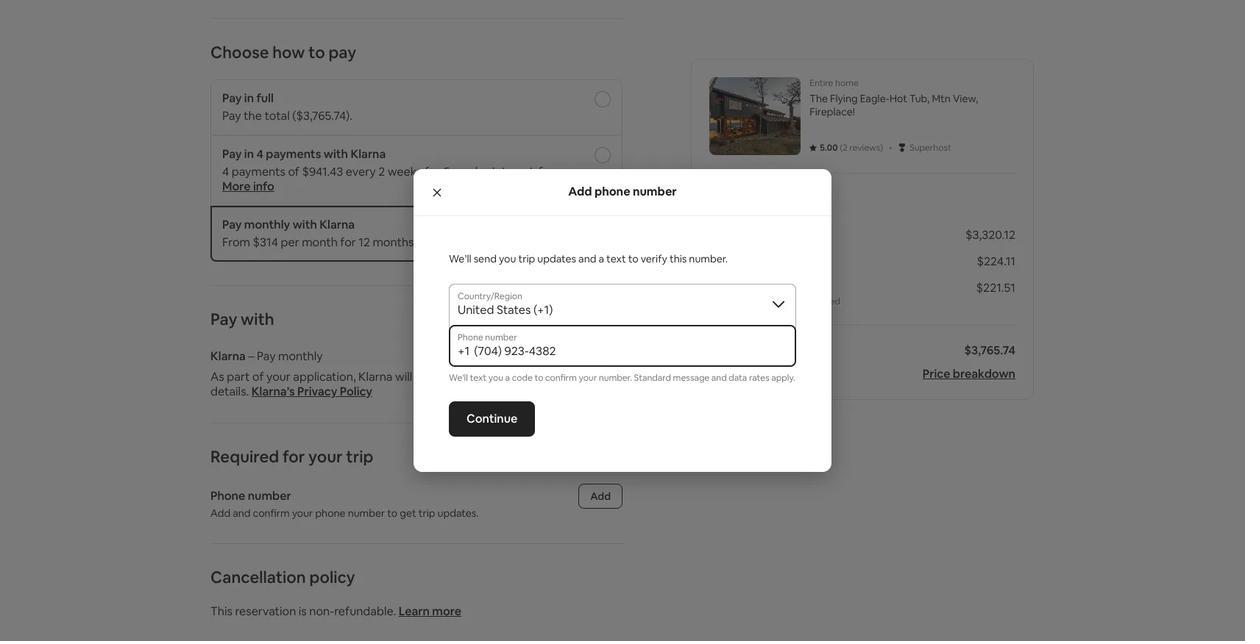 Task type: describe. For each thing, give the bounding box(es) containing it.
1 horizontal spatial number
[[348, 507, 385, 520]]

this reservation is non-refundable. learn more
[[211, 604, 462, 620]]

0 horizontal spatial with
[[241, 309, 274, 330]]

the
[[244, 108, 262, 124]]

choose how to pay
[[211, 42, 356, 63]]

add for add phone number
[[569, 184, 592, 200]]

phone number add and confirm your phone number to get trip updates.
[[211, 489, 479, 520]]

united states (+1) button
[[449, 284, 796, 325]]

klarna up part
[[211, 349, 246, 364]]

services
[[755, 296, 788, 308]]

monthly inside pay monthly with klarna from $314 per month for 12 months. interest may apply.
[[244, 217, 290, 233]]

assistance services fee included
[[710, 296, 841, 308]]

and left data at the bottom
[[712, 372, 727, 384]]

learn more button
[[399, 604, 462, 620]]

to right code
[[535, 372, 544, 384]]

you for send
[[499, 252, 516, 266]]

add inside phone number add and confirm your phone number to get trip updates.
[[211, 507, 231, 520]]

get
[[400, 507, 416, 520]]

entire
[[810, 77, 834, 89]]

klarna's
[[252, 384, 295, 400]]

0 horizontal spatial number.
[[599, 372, 632, 384]]

$941.43
[[302, 164, 343, 180]]

$314
[[253, 235, 278, 250]]

apply. inside phone number dialog
[[772, 372, 796, 384]]

as
[[211, 370, 224, 385]]

confirm inside phone number dialog
[[545, 372, 577, 384]]

continue
[[467, 411, 518, 427]]

klarna inside pay monthly with klarna from $314 per month for 12 months. interest may apply.
[[320, 217, 355, 233]]

weeks.
[[453, 164, 490, 180]]

details.
[[211, 384, 249, 400]]

free.
[[538, 164, 563, 180]]

more info button
[[222, 179, 275, 194]]

month
[[302, 235, 338, 250]]

($3,765.74).
[[292, 108, 353, 124]]

phone inside dialog
[[595, 184, 631, 200]]

and right updates
[[579, 252, 597, 266]]

flying
[[830, 92, 858, 105]]

pay in 4 payments with klarna 4 payments of $941.43 every 2 weeks for 6 weeks. interest-free. more info
[[222, 146, 563, 194]]

send
[[474, 252, 497, 266]]

fireplace!
[[810, 105, 855, 119]]

non-
[[309, 604, 334, 620]]

more
[[222, 179, 251, 194]]

verify inside phone number dialog
[[641, 252, 668, 266]]

price breakdown
[[923, 367, 1016, 382]]

standard
[[634, 372, 671, 384]]

interest-
[[492, 164, 538, 180]]

trip for you
[[519, 252, 535, 266]]

required for your trip
[[211, 447, 374, 467]]

$3,765.74
[[965, 343, 1016, 358]]

policy
[[340, 384, 373, 400]]

+1
[[458, 344, 470, 359]]

0 vertical spatial number.
[[689, 252, 728, 266]]

insurance
[[745, 280, 797, 296]]

united
[[458, 303, 494, 318]]

tub,
[[910, 92, 930, 105]]

number inside dialog
[[633, 184, 677, 200]]

and inside phone number add and confirm your phone number to get trip updates.
[[233, 507, 251, 520]]

pay right the –
[[257, 349, 276, 364]]

your down klarna – pay monthly
[[267, 370, 291, 385]]

klarna's privacy policy link
[[252, 384, 373, 400]]

1 vertical spatial text
[[470, 372, 487, 384]]

you for text
[[489, 372, 503, 384]]

and inside as part of your application, klarna will verify your info and request payment details.
[[498, 370, 518, 385]]

we'll send you trip updates and a text to verify this number.
[[449, 252, 728, 266]]

may
[[464, 235, 487, 250]]

included
[[806, 296, 841, 308]]

1 vertical spatial payments
[[232, 164, 286, 180]]

data
[[729, 372, 747, 384]]

pay monthly with klarna from $314 per month for 12 months. interest may apply.
[[222, 217, 521, 250]]

required
[[211, 447, 279, 467]]

pay in full pay the total ($3,765.74).
[[222, 91, 353, 124]]

(+1)
[[534, 303, 553, 318]]

$3,320.12
[[966, 227, 1016, 243]]

5.00 ( 2 reviews )
[[820, 142, 883, 154]]

reviews
[[850, 142, 881, 154]]

0 horizontal spatial for
[[283, 447, 305, 467]]

full
[[257, 91, 274, 106]]

more
[[432, 604, 462, 620]]

we'll text you a code to confirm your number. standard message and data rates apply.
[[449, 372, 796, 384]]

months.
[[373, 235, 417, 250]]

superhost
[[910, 142, 952, 154]]

states
[[497, 303, 531, 318]]

your up phone number add and confirm your phone number to get trip updates.
[[308, 447, 343, 467]]

how
[[272, 42, 305, 63]]

this
[[670, 252, 687, 266]]

in for 4
[[244, 146, 254, 162]]

cancellation policy
[[211, 568, 355, 588]]

your down +1
[[448, 370, 472, 385]]

mtn
[[932, 92, 951, 105]]

klarna's privacy policy
[[252, 384, 373, 400]]

klarna – pay monthly
[[211, 349, 323, 364]]

refundable.
[[334, 604, 396, 620]]

to left pay
[[309, 42, 325, 63]]

)
[[881, 142, 883, 154]]

reservation
[[235, 604, 296, 620]]

entire home the flying eagle-hot tub, mtn view, fireplace!
[[810, 77, 978, 119]]

0 vertical spatial payments
[[266, 146, 321, 162]]

0 vertical spatial a
[[599, 252, 604, 266]]

assistance
[[710, 296, 753, 308]]

0 horizontal spatial 4
[[222, 164, 229, 180]]

we'll
[[449, 252, 472, 266]]

pay with
[[211, 309, 274, 330]]

price
[[923, 367, 951, 382]]

add button
[[579, 484, 623, 509]]



Task type: locate. For each thing, give the bounding box(es) containing it.
in for full
[[244, 91, 254, 106]]

with up the –
[[241, 309, 274, 330]]

interest
[[419, 235, 461, 250]]

in left full
[[244, 91, 254, 106]]

klarna up every
[[351, 146, 386, 162]]

number right phone in the bottom of the page
[[248, 489, 291, 504]]

1 vertical spatial a
[[505, 372, 510, 384]]

your
[[267, 370, 291, 385], [448, 370, 472, 385], [579, 372, 597, 384], [308, 447, 343, 467], [292, 507, 313, 520]]

0 vertical spatial verify
[[641, 252, 668, 266]]

0 vertical spatial with
[[324, 146, 348, 162]]

for right "required"
[[283, 447, 305, 467]]

your down required for your trip
[[292, 507, 313, 520]]

you
[[499, 252, 516, 266], [489, 372, 503, 384]]

2 vertical spatial trip
[[419, 507, 435, 520]]

pay inside pay in 4 payments with klarna 4 payments of $941.43 every 2 weeks for 6 weeks. interest-free. more info
[[222, 146, 242, 162]]

1 vertical spatial of
[[253, 370, 264, 385]]

–
[[248, 349, 254, 364]]

learn
[[399, 604, 430, 620]]

with
[[324, 146, 348, 162], [293, 217, 317, 233], [241, 309, 274, 330]]

verify left this
[[641, 252, 668, 266]]

and left request
[[498, 370, 518, 385]]

verify
[[641, 252, 668, 266], [415, 370, 445, 385]]

number
[[633, 184, 677, 200], [248, 489, 291, 504], [348, 507, 385, 520]]

12
[[359, 235, 370, 250]]

apply. right rates
[[772, 372, 796, 384]]

phone inside phone number add and confirm your phone number to get trip updates.
[[315, 507, 346, 520]]

0 horizontal spatial phone
[[315, 507, 346, 520]]

for left 12
[[340, 235, 356, 250]]

add inside phone number dialog
[[569, 184, 592, 200]]

1 horizontal spatial text
[[607, 252, 626, 266]]

1 vertical spatial number
[[248, 489, 291, 504]]

part
[[227, 370, 250, 385]]

4
[[257, 146, 263, 162], [222, 164, 229, 180]]

price breakdown button
[[923, 367, 1016, 382]]

apply. up send
[[489, 235, 521, 250]]

5.00
[[820, 142, 838, 154]]

the
[[810, 92, 828, 105]]

4 up from
[[222, 164, 229, 180]]

a right updates
[[599, 252, 604, 266]]

0 vertical spatial 4
[[257, 146, 263, 162]]

info inside pay in 4 payments with klarna 4 payments of $941.43 every 2 weeks for 6 weeks. interest-free. more info
[[253, 179, 275, 194]]

trip right get
[[419, 507, 435, 520]]

weeks
[[388, 164, 422, 180]]

verify inside as part of your application, klarna will verify your info and request payment details.
[[415, 370, 445, 385]]

pay left the
[[222, 108, 241, 124]]

2 horizontal spatial for
[[425, 164, 441, 180]]

for left '6'
[[425, 164, 441, 180]]

0 horizontal spatial text
[[470, 372, 487, 384]]

1 horizontal spatial 4
[[257, 146, 263, 162]]

1 in from the top
[[244, 91, 254, 106]]

add
[[569, 184, 592, 200], [591, 490, 611, 504], [211, 507, 231, 520]]

2 vertical spatial number
[[348, 507, 385, 520]]

this
[[211, 604, 233, 620]]

None radio
[[595, 218, 611, 234]]

phone up policy
[[315, 507, 346, 520]]

united states (+1) element
[[449, 284, 796, 325]]

a left code
[[505, 372, 510, 384]]

pay for pay with
[[211, 309, 237, 330]]

to left get
[[387, 507, 398, 520]]

0 vertical spatial add
[[569, 184, 592, 200]]

confirm
[[545, 372, 577, 384], [253, 507, 290, 520]]

phone
[[211, 489, 245, 504]]

as part of your application, klarna will verify your info and request payment details.
[[211, 370, 614, 400]]

and
[[579, 252, 597, 266], [498, 370, 518, 385], [712, 372, 727, 384], [233, 507, 251, 520]]

of left $941.43
[[288, 164, 300, 180]]

every
[[346, 164, 376, 180]]

2
[[843, 142, 848, 154], [379, 164, 385, 180]]

with up $941.43
[[324, 146, 348, 162]]

$224.11
[[977, 254, 1016, 269]]

+1 telephone field
[[474, 345, 788, 359]]

in inside pay in 4 payments with klarna 4 payments of $941.43 every 2 weeks for 6 weeks. interest-free. more info
[[244, 146, 254, 162]]

your right request
[[579, 372, 597, 384]]

request
[[521, 370, 563, 385]]

0 horizontal spatial trip
[[346, 447, 374, 467]]

0 vertical spatial of
[[288, 164, 300, 180]]

travel
[[710, 280, 742, 296]]

we'll
[[449, 372, 468, 384]]

1 horizontal spatial confirm
[[545, 372, 577, 384]]

with up per
[[293, 217, 317, 233]]

1 vertical spatial you
[[489, 372, 503, 384]]

2 right 5.00 on the right top
[[843, 142, 848, 154]]

1 horizontal spatial phone
[[595, 184, 631, 200]]

per
[[281, 235, 299, 250]]

of
[[288, 164, 300, 180], [253, 370, 264, 385]]

united states (+1)
[[458, 303, 553, 318]]

trip inside phone number dialog
[[519, 252, 535, 266]]

1 vertical spatial number.
[[599, 372, 632, 384]]

1 vertical spatial info
[[475, 370, 495, 385]]

0 horizontal spatial info
[[253, 179, 275, 194]]

total
[[265, 108, 290, 124]]

in up more info button
[[244, 146, 254, 162]]

pay for pay in full pay the total ($3,765.74).
[[222, 91, 242, 106]]

cancellation
[[211, 568, 306, 588]]

1 vertical spatial in
[[244, 146, 254, 162]]

0 horizontal spatial apply.
[[489, 235, 521, 250]]

number. right this
[[689, 252, 728, 266]]

apply. inside pay monthly with klarna from $314 per month for 12 months. interest may apply.
[[489, 235, 521, 250]]

0 vertical spatial you
[[499, 252, 516, 266]]

info right we'll
[[475, 370, 495, 385]]

to inside phone number add and confirm your phone number to get trip updates.
[[387, 507, 398, 520]]

for inside pay in 4 payments with klarna 4 payments of $941.43 every 2 weeks for 6 weeks. interest-free. more info
[[425, 164, 441, 180]]

with inside pay monthly with klarna from $314 per month for 12 months. interest may apply.
[[293, 217, 317, 233]]

4 up more info button
[[257, 146, 263, 162]]

pay left full
[[222, 91, 242, 106]]

0 horizontal spatial a
[[505, 372, 510, 384]]

trip for your
[[346, 447, 374, 467]]

phone number dialog
[[414, 169, 832, 473]]

application,
[[293, 370, 356, 385]]

1 vertical spatial trip
[[346, 447, 374, 467]]

confirm right code
[[545, 372, 577, 384]]

info
[[253, 179, 275, 194], [475, 370, 495, 385]]

klarna left 'will'
[[359, 370, 393, 385]]

text up united states (+1) element
[[607, 252, 626, 266]]

0 horizontal spatial number
[[248, 489, 291, 504]]

taxes
[[710, 254, 740, 269]]

rates
[[749, 372, 770, 384]]

phone
[[595, 184, 631, 200], [315, 507, 346, 520]]

2 vertical spatial with
[[241, 309, 274, 330]]

pay for pay monthly with klarna from $314 per month for 12 months. interest may apply.
[[222, 217, 242, 233]]

home
[[836, 77, 859, 89]]

trip left updates
[[519, 252, 535, 266]]

0 vertical spatial text
[[607, 252, 626, 266]]

add inside "button"
[[591, 490, 611, 504]]

monthly up application,
[[278, 349, 323, 364]]

add for add
[[591, 490, 611, 504]]

pay inside pay monthly with klarna from $314 per month for 12 months. interest may apply.
[[222, 217, 242, 233]]

payments
[[266, 146, 321, 162], [232, 164, 286, 180]]

hot
[[890, 92, 908, 105]]

1 vertical spatial apply.
[[772, 372, 796, 384]]

phone up we'll send you trip updates and a text to verify this number.
[[595, 184, 631, 200]]

for
[[425, 164, 441, 180], [340, 235, 356, 250], [283, 447, 305, 467]]

monthly
[[244, 217, 290, 233], [278, 349, 323, 364]]

code
[[512, 372, 533, 384]]

pay up from
[[222, 217, 242, 233]]

travel insurance
[[710, 280, 797, 296]]

message
[[673, 372, 710, 384]]

will
[[395, 370, 412, 385]]

to left this
[[628, 252, 639, 266]]

of right part
[[253, 370, 264, 385]]

of inside pay in 4 payments with klarna 4 payments of $941.43 every 2 weeks for 6 weeks. interest-free. more info
[[288, 164, 300, 180]]

verify right 'will'
[[415, 370, 445, 385]]

eagle-
[[860, 92, 890, 105]]

1 horizontal spatial for
[[340, 235, 356, 250]]

1 vertical spatial phone
[[315, 507, 346, 520]]

text
[[607, 252, 626, 266], [470, 372, 487, 384]]

is
[[299, 604, 307, 620]]

•
[[889, 140, 892, 155]]

payments up $941.43
[[266, 146, 321, 162]]

confirm inside phone number add and confirm your phone number to get trip updates.
[[253, 507, 290, 520]]

0 vertical spatial 2
[[843, 142, 848, 154]]

in inside "pay in full pay the total ($3,765.74)."
[[244, 91, 254, 106]]

you left code
[[489, 372, 503, 384]]

of inside as part of your application, klarna will verify your info and request payment details.
[[253, 370, 264, 385]]

continue button
[[449, 402, 535, 437]]

(
[[840, 142, 843, 154]]

number.
[[689, 252, 728, 266], [599, 372, 632, 384]]

and down phone in the bottom of the page
[[233, 507, 251, 520]]

monthly up $314
[[244, 217, 290, 233]]

2 inside pay in 4 payments with klarna 4 payments of $941.43 every 2 weeks for 6 weeks. interest-free. more info
[[379, 164, 385, 180]]

1 vertical spatial 4
[[222, 164, 229, 180]]

view,
[[953, 92, 978, 105]]

payments down the
[[232, 164, 286, 180]]

0 vertical spatial for
[[425, 164, 441, 180]]

0 vertical spatial trip
[[519, 252, 535, 266]]

for inside pay monthly with klarna from $314 per month for 12 months. interest may apply.
[[340, 235, 356, 250]]

2 vertical spatial add
[[211, 507, 231, 520]]

trip up phone number add and confirm your phone number to get trip updates.
[[346, 447, 374, 467]]

None radio
[[595, 91, 611, 107], [595, 147, 611, 163], [595, 91, 611, 107], [595, 147, 611, 163]]

1 horizontal spatial 2
[[843, 142, 848, 154]]

2 horizontal spatial with
[[324, 146, 348, 162]]

0 vertical spatial confirm
[[545, 372, 577, 384]]

1 vertical spatial with
[[293, 217, 317, 233]]

0 vertical spatial phone
[[595, 184, 631, 200]]

1 horizontal spatial info
[[475, 370, 495, 385]]

0 vertical spatial number
[[633, 184, 677, 200]]

1 horizontal spatial a
[[599, 252, 604, 266]]

info right the more
[[253, 179, 275, 194]]

your inside phone number dialog
[[579, 372, 597, 384]]

0 vertical spatial monthly
[[244, 217, 290, 233]]

2 horizontal spatial number
[[633, 184, 677, 200]]

1 vertical spatial monthly
[[278, 349, 323, 364]]

1 horizontal spatial trip
[[419, 507, 435, 520]]

policy
[[309, 568, 355, 588]]

info inside as part of your application, klarna will verify your info and request payment details.
[[475, 370, 495, 385]]

text right we'll
[[470, 372, 487, 384]]

updates
[[538, 252, 576, 266]]

pay up klarna – pay monthly
[[211, 309, 237, 330]]

klarna inside pay in 4 payments with klarna 4 payments of $941.43 every 2 weeks for 6 weeks. interest-free. more info
[[351, 146, 386, 162]]

6
[[443, 164, 450, 180]]

pay up the more
[[222, 146, 242, 162]]

0 horizontal spatial 2
[[379, 164, 385, 180]]

number left get
[[348, 507, 385, 520]]

number. down +1 "phone field" on the bottom of page
[[599, 372, 632, 384]]

trip inside phone number add and confirm your phone number to get trip updates.
[[419, 507, 435, 520]]

0 horizontal spatial verify
[[415, 370, 445, 385]]

you right send
[[499, 252, 516, 266]]

fee
[[790, 296, 804, 308]]

1 vertical spatial verify
[[415, 370, 445, 385]]

number up this
[[633, 184, 677, 200]]

$221.51
[[977, 280, 1016, 296]]

your inside phone number add and confirm your phone number to get trip updates.
[[292, 507, 313, 520]]

with inside pay in 4 payments with klarna 4 payments of $941.43 every 2 weeks for 6 weeks. interest-free. more info
[[324, 146, 348, 162]]

0 horizontal spatial of
[[253, 370, 264, 385]]

klarna up month
[[320, 217, 355, 233]]

pay
[[329, 42, 356, 63]]

klarna
[[351, 146, 386, 162], [320, 217, 355, 233], [211, 349, 246, 364], [359, 370, 393, 385]]

0 vertical spatial apply.
[[489, 235, 521, 250]]

2 vertical spatial for
[[283, 447, 305, 467]]

klarna inside as part of your application, klarna will verify your info and request payment details.
[[359, 370, 393, 385]]

1 horizontal spatial number.
[[689, 252, 728, 266]]

1 horizontal spatial of
[[288, 164, 300, 180]]

0 vertical spatial info
[[253, 179, 275, 194]]

1 vertical spatial add
[[591, 490, 611, 504]]

payment
[[565, 370, 614, 385]]

1 vertical spatial confirm
[[253, 507, 290, 520]]

2 in from the top
[[244, 146, 254, 162]]

in
[[244, 91, 254, 106], [244, 146, 254, 162]]

1 horizontal spatial verify
[[641, 252, 668, 266]]

1 horizontal spatial with
[[293, 217, 317, 233]]

add phone number
[[569, 184, 677, 200]]

0 vertical spatial in
[[244, 91, 254, 106]]

1 horizontal spatial apply.
[[772, 372, 796, 384]]

2 horizontal spatial trip
[[519, 252, 535, 266]]

confirm down required for your trip
[[253, 507, 290, 520]]

1 vertical spatial 2
[[379, 164, 385, 180]]

1 vertical spatial for
[[340, 235, 356, 250]]

breakdown
[[953, 367, 1016, 382]]

2 right every
[[379, 164, 385, 180]]

pay for pay in 4 payments with klarna 4 payments of $941.43 every 2 weeks for 6 weeks. interest-free. more info
[[222, 146, 242, 162]]

to
[[309, 42, 325, 63], [628, 252, 639, 266], [535, 372, 544, 384], [387, 507, 398, 520]]

0 horizontal spatial confirm
[[253, 507, 290, 520]]



Task type: vqa. For each thing, say whether or not it's contained in the screenshot.
Add corresponding to Add phone number
yes



